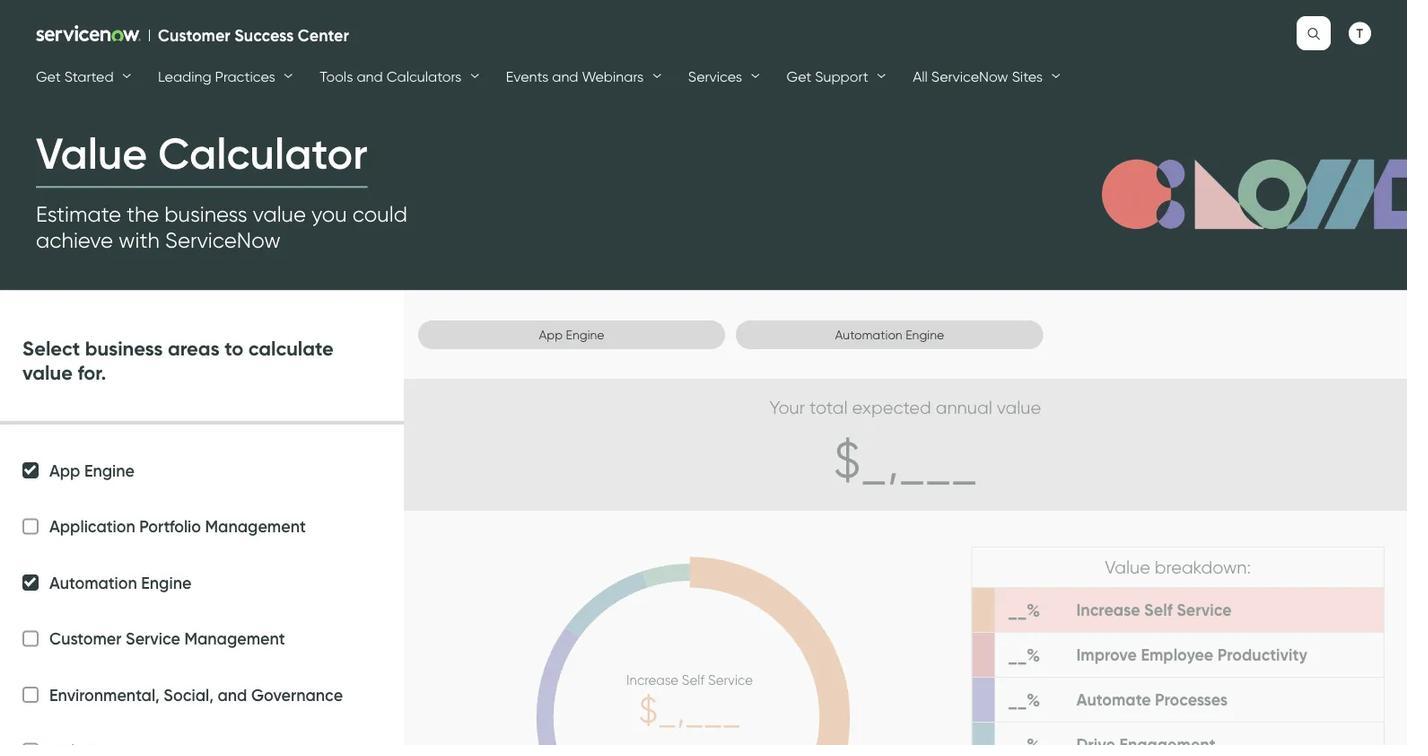 Task type: vqa. For each thing, say whether or not it's contained in the screenshot.
CHARTERED in While many companies reduced their offices, Standard Chartered Bank took a more measured approach. It decided that a hybrid working model was the best way to maximize efficiency, promote employee wellbeing, and attract more talent.
no



Task type: locate. For each thing, give the bounding box(es) containing it.
customer
[[158, 26, 231, 46], [49, 629, 122, 649]]

events
[[506, 67, 549, 85]]

get left support
[[787, 67, 812, 85]]

and right social,
[[218, 685, 247, 705]]

servicenow inside estimate the business value you could achieve with servicenow
[[165, 227, 281, 253]]

0 vertical spatial app engine
[[539, 327, 605, 342]]

application
[[49, 517, 135, 537]]

0 horizontal spatial app
[[49, 461, 80, 481]]

0 vertical spatial servicenow
[[932, 67, 1009, 85]]

could
[[353, 201, 408, 227]]

value left for.
[[22, 360, 73, 385]]

tools and calculators link
[[320, 58, 462, 94]]

and inside events and webinars 'link'
[[552, 67, 579, 85]]

0 horizontal spatial business
[[85, 336, 163, 360]]

automation
[[835, 327, 903, 342], [49, 573, 137, 593]]

1 horizontal spatial app engine
[[539, 327, 605, 342]]

and inside tools and calculators link
[[357, 67, 383, 85]]

1 horizontal spatial value
[[253, 201, 306, 227]]

tools and calculators
[[320, 67, 462, 85]]

events and webinars
[[506, 67, 644, 85]]

servicenow right with
[[165, 227, 281, 253]]

customer for customer service management
[[49, 629, 122, 649]]

leading practices link
[[158, 58, 275, 94]]

webinars
[[582, 67, 644, 85]]

business
[[165, 201, 247, 227], [85, 336, 163, 360]]

management right portfolio
[[205, 517, 306, 537]]

value calculator
[[36, 127, 368, 181]]

app engine
[[539, 327, 605, 342], [49, 461, 135, 481]]

0 horizontal spatial automation engine
[[49, 573, 192, 593]]

1 vertical spatial app
[[49, 461, 80, 481]]

engine
[[566, 327, 605, 342], [906, 327, 945, 342], [84, 461, 135, 481], [141, 573, 192, 593]]

1 vertical spatial automation
[[49, 573, 137, 593]]

1 horizontal spatial business
[[165, 201, 247, 227]]

servicenow
[[932, 67, 1009, 85], [165, 227, 281, 253]]

customer success center link
[[36, 25, 355, 46]]

1 vertical spatial app engine
[[49, 461, 135, 481]]

automation engine
[[835, 327, 945, 342], [49, 573, 192, 593]]

0 horizontal spatial automation
[[49, 573, 137, 593]]

and for events
[[552, 67, 579, 85]]

1 get from the left
[[36, 67, 61, 85]]

1 horizontal spatial get
[[787, 67, 812, 85]]

0 horizontal spatial value
[[22, 360, 73, 385]]

app
[[539, 327, 563, 342], [49, 461, 80, 481]]

value inside estimate the business value you could achieve with servicenow
[[253, 201, 306, 227]]

0 vertical spatial app
[[539, 327, 563, 342]]

you
[[312, 201, 347, 227]]

1 horizontal spatial and
[[357, 67, 383, 85]]

get started
[[36, 67, 114, 85]]

1 vertical spatial customer
[[49, 629, 122, 649]]

environmental, social, and governance
[[49, 685, 343, 705]]

1 horizontal spatial customer
[[158, 26, 231, 46]]

sites
[[1012, 67, 1043, 85]]

1 horizontal spatial servicenow
[[932, 67, 1009, 85]]

0 horizontal spatial servicenow
[[165, 227, 281, 253]]

0 vertical spatial business
[[165, 201, 247, 227]]

2 get from the left
[[787, 67, 812, 85]]

customer up environmental,
[[49, 629, 122, 649]]

1 horizontal spatial automation
[[835, 327, 903, 342]]

1 vertical spatial business
[[85, 336, 163, 360]]

with
[[119, 227, 160, 253]]

0 horizontal spatial get
[[36, 67, 61, 85]]

0 vertical spatial management
[[205, 517, 306, 537]]

0 horizontal spatial app engine
[[49, 461, 135, 481]]

service
[[126, 629, 180, 649]]

calculate
[[248, 336, 334, 360]]

management
[[205, 517, 306, 537], [184, 629, 285, 649]]

and right tools
[[357, 67, 383, 85]]

2 horizontal spatial and
[[552, 67, 579, 85]]

0 vertical spatial automation
[[835, 327, 903, 342]]

estimate the business value you could achieve with servicenow
[[36, 201, 408, 253]]

1 vertical spatial value
[[22, 360, 73, 385]]

calculators
[[387, 67, 462, 85]]

1 vertical spatial management
[[184, 629, 285, 649]]

and right the events
[[552, 67, 579, 85]]

management for customer service management
[[184, 629, 285, 649]]

value
[[253, 201, 306, 227], [22, 360, 73, 385]]

0 vertical spatial customer
[[158, 26, 231, 46]]

1 horizontal spatial app
[[539, 327, 563, 342]]

1 vertical spatial automation engine
[[49, 573, 192, 593]]

get left started
[[36, 67, 61, 85]]

management up environmental, social, and governance
[[184, 629, 285, 649]]

customer service management
[[49, 629, 285, 649]]

value left you
[[253, 201, 306, 227]]

portfolio
[[139, 517, 201, 537]]

0 vertical spatial value
[[253, 201, 306, 227]]

business left areas
[[85, 336, 163, 360]]

customer up leading on the top of the page
[[158, 26, 231, 46]]

customer success center
[[158, 26, 349, 46]]

servicenow right all
[[932, 67, 1009, 85]]

and
[[357, 67, 383, 85], [552, 67, 579, 85], [218, 685, 247, 705]]

0 horizontal spatial customer
[[49, 629, 122, 649]]

business down value calculator
[[165, 201, 247, 227]]

servicenow inside 'link'
[[932, 67, 1009, 85]]

1 vertical spatial servicenow
[[165, 227, 281, 253]]

get
[[36, 67, 61, 85], [787, 67, 812, 85]]

value
[[36, 127, 147, 181]]

1 horizontal spatial automation engine
[[835, 327, 945, 342]]

services link
[[688, 58, 743, 94]]



Task type: describe. For each thing, give the bounding box(es) containing it.
business inside estimate the business value you could achieve with servicenow
[[165, 201, 247, 227]]

and for tools
[[357, 67, 383, 85]]

app engine for automation engine
[[539, 327, 605, 342]]

events and webinars link
[[506, 58, 644, 94]]

the
[[127, 201, 159, 227]]

center
[[298, 26, 349, 46]]

get for get support
[[787, 67, 812, 85]]

governance
[[251, 685, 343, 705]]

app for application portfolio management
[[49, 461, 80, 481]]

business inside select business areas to calculate value for.
[[85, 336, 163, 360]]

started
[[64, 67, 114, 85]]

get support link
[[787, 58, 869, 94]]

get started link
[[36, 58, 114, 94]]

leading
[[158, 67, 212, 85]]

0 horizontal spatial and
[[218, 685, 247, 705]]

management for application portfolio management
[[205, 517, 306, 537]]

0 vertical spatial automation engine
[[835, 327, 945, 342]]

calculator
[[158, 127, 368, 181]]

support
[[815, 67, 869, 85]]

areas
[[168, 336, 220, 360]]

all
[[913, 67, 928, 85]]

environmental,
[[49, 685, 160, 705]]

get support
[[787, 67, 869, 85]]

value inside select business areas to calculate value for.
[[22, 360, 73, 385]]

tools
[[320, 67, 353, 85]]

estimate
[[36, 201, 121, 227]]

services
[[688, 67, 743, 85]]

all servicenow sites
[[913, 67, 1043, 85]]

app for automation engine
[[539, 327, 563, 342]]

app engine for application portfolio management
[[49, 461, 135, 481]]

practices
[[215, 67, 275, 85]]

select business areas to calculate value for.
[[22, 336, 334, 385]]

customer for customer success center
[[158, 26, 231, 46]]

leading practices
[[158, 67, 275, 85]]

select
[[22, 336, 80, 360]]

for.
[[78, 360, 106, 385]]

all servicenow sites link
[[913, 58, 1043, 94]]

get for get started
[[36, 67, 61, 85]]

achieve
[[36, 227, 113, 253]]

success
[[235, 26, 294, 46]]

application portfolio management
[[49, 517, 306, 537]]

social,
[[164, 685, 214, 705]]

to
[[225, 336, 243, 360]]



